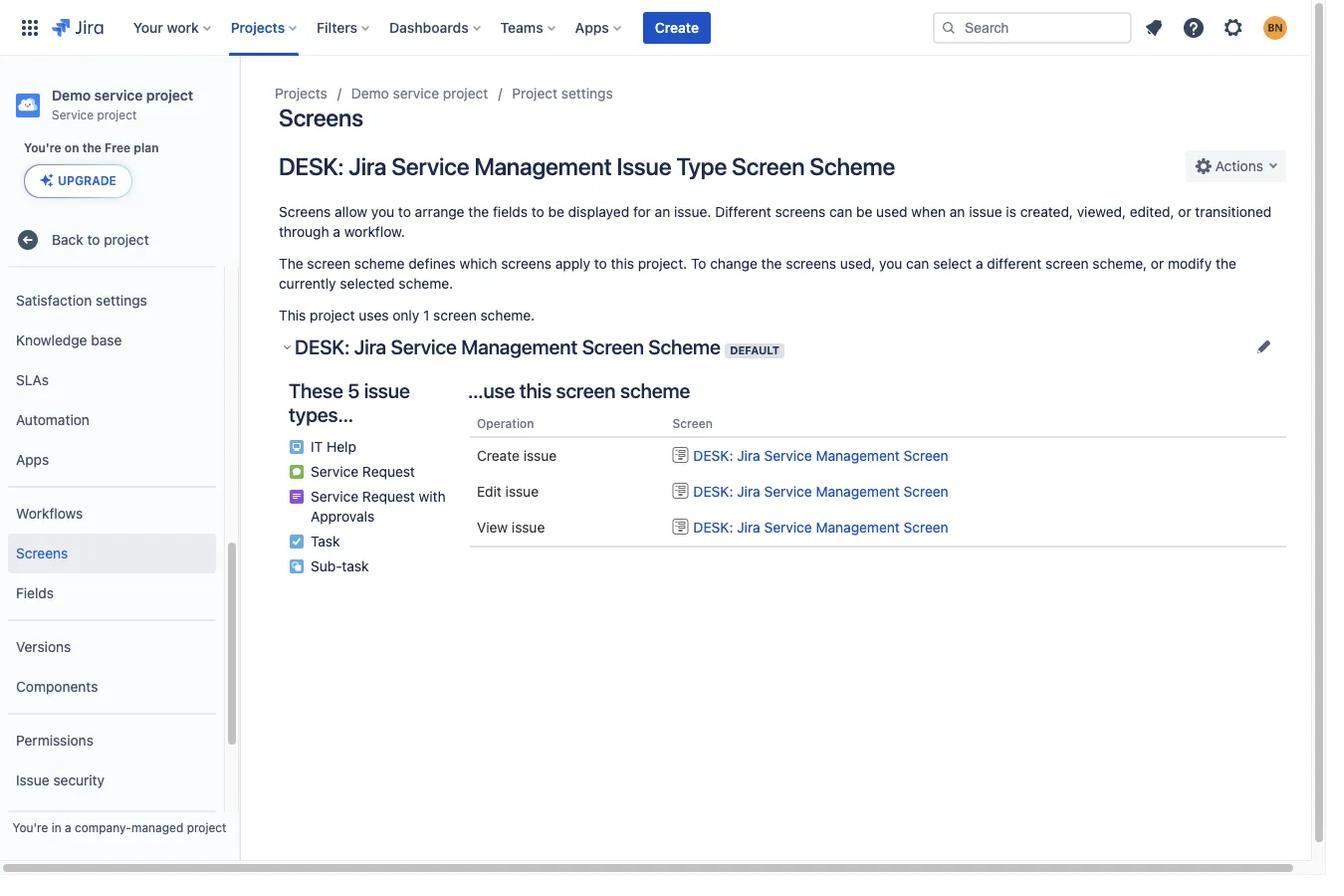 Task type: describe. For each thing, give the bounding box(es) containing it.
it help
[[311, 438, 357, 455]]

sidebar navigation image
[[217, 80, 261, 120]]

project right managed
[[187, 821, 227, 836]]

scheme,
[[1093, 255, 1148, 272]]

…use this screen scheme
[[468, 380, 690, 402]]

desk: jira service management screen for view issue
[[694, 519, 949, 536]]

workflow.
[[344, 223, 405, 240]]

issue for create issue
[[524, 447, 557, 464]]

you're for you're on the free plan
[[24, 140, 61, 155]]

used
[[877, 203, 908, 220]]

project down "primary" 'element'
[[443, 85, 488, 102]]

a inside 'the screen scheme defines which screens apply to this project. to change the screens used, you can select a different screen scheme, or modify the currently selected scheme.'
[[976, 255, 984, 272]]

actions button
[[1186, 150, 1287, 182]]

a inside screens allow you to arrange the fields to be displayed for an issue. different screens can be used when an issue is created, viewed, edited, or transitioned through a workflow.
[[333, 223, 341, 240]]

desk: jira service management screen scheme default
[[295, 336, 780, 359]]

settings for project settings
[[562, 85, 613, 102]]

this project uses only 1 screen scheme.
[[279, 307, 535, 324]]

you're in a company-managed project
[[12, 821, 227, 836]]

knowledge base link
[[8, 321, 216, 361]]

screen left the "scheme,"
[[1046, 255, 1089, 272]]

upgrade
[[58, 173, 116, 188]]

project settings
[[512, 85, 613, 102]]

the right change
[[762, 255, 782, 272]]

actions
[[1212, 157, 1264, 174]]

workflows link
[[8, 494, 216, 534]]

fields
[[16, 584, 54, 601]]

1 vertical spatial scheme.
[[481, 307, 535, 324]]

to inside back to project link
[[87, 231, 100, 248]]

which
[[460, 255, 498, 272]]

the right modify
[[1216, 255, 1237, 272]]

to left arrange
[[398, 203, 411, 220]]

banner containing your work
[[0, 0, 1312, 56]]

1 be from the left
[[548, 203, 565, 220]]

project right this
[[310, 307, 355, 324]]

back to project
[[52, 231, 149, 248]]

work
[[167, 18, 199, 35]]

service inside the demo service project service project
[[52, 108, 94, 123]]

management for create issue
[[816, 447, 900, 464]]

project.
[[638, 255, 688, 272]]

primary element
[[12, 0, 933, 55]]

service for demo service project service project
[[94, 87, 143, 104]]

issue security
[[16, 772, 105, 789]]

these
[[289, 380, 343, 402]]

service request - a request that follows itsm workflows. image
[[289, 464, 305, 480]]

1 vertical spatial scheme
[[621, 380, 690, 402]]

projects for the projects link
[[275, 85, 328, 102]]

to right fields
[[532, 203, 545, 220]]

plan
[[134, 140, 159, 155]]

you inside screens allow you to arrange the fields to be displayed for an issue. different screens can be used when an issue is created, viewed, edited, or transitioned through a workflow.
[[371, 203, 395, 220]]

scheme inside 'the screen scheme defines which screens apply to this project. to change the screens used, you can select a different screen scheme, or modify the currently selected scheme.'
[[354, 255, 405, 272]]

for
[[633, 203, 651, 220]]

teams
[[501, 18, 544, 35]]

free
[[105, 140, 131, 155]]

desk: jira service management screen for create issue
[[694, 447, 949, 464]]

jira for edit issue
[[737, 483, 761, 500]]

types…
[[289, 403, 353, 426]]

0 vertical spatial screens
[[279, 104, 363, 131]]

task - a task that needs to be done. image
[[289, 534, 305, 550]]

management for edit issue
[[816, 483, 900, 500]]

projects button
[[225, 11, 305, 43]]

to
[[691, 255, 707, 272]]

the
[[279, 255, 303, 272]]

apps for apps link
[[16, 451, 49, 468]]

upgrade button
[[25, 165, 131, 197]]

1
[[423, 307, 430, 324]]

arrange
[[415, 203, 465, 220]]

appswitcher icon image
[[18, 15, 42, 39]]

demo for demo service project
[[351, 85, 389, 102]]

screens inside screens allow you to arrange the fields to be displayed for an issue. different screens can be used when an issue is created, viewed, edited, or transitioned through a workflow.
[[279, 203, 331, 220]]

management for view issue
[[816, 519, 900, 536]]

project up free
[[97, 108, 137, 123]]

screens allow you to arrange the fields to be displayed for an issue. different screens can be used when an issue is created, viewed, edited, or transitioned through a workflow.
[[279, 203, 1272, 240]]

workflows
[[16, 505, 83, 522]]

default
[[730, 344, 780, 357]]

components link
[[8, 668, 216, 707]]

help
[[327, 438, 357, 455]]

screen right 1 at the left
[[433, 307, 477, 324]]

project right back
[[104, 231, 149, 248]]

allow
[[335, 203, 368, 220]]

components
[[16, 678, 98, 695]]

settings for satisfaction settings
[[96, 292, 147, 309]]

dashboards
[[390, 18, 469, 35]]

filters button
[[311, 11, 378, 43]]

permissions link
[[8, 721, 216, 761]]

fields link
[[8, 574, 216, 614]]

the screen scheme defines which screens apply to this project. to change the screens used, you can select a different screen scheme, or modify the currently selected scheme.
[[279, 255, 1237, 292]]

different
[[715, 203, 772, 220]]

knowledge base
[[16, 331, 122, 348]]

can inside 'the screen scheme defines which screens apply to this project. to change the screens used, you can select a different screen scheme, or modify the currently selected scheme.'
[[907, 255, 930, 272]]

different
[[988, 255, 1042, 272]]

through
[[279, 223, 329, 240]]

you inside 'the screen scheme defines which screens apply to this project. to change the screens used, you can select a different screen scheme, or modify the currently selected scheme.'
[[880, 255, 903, 272]]

issue inside these 5 issue types…
[[364, 380, 410, 402]]

it
[[311, 438, 323, 455]]

screen up currently
[[307, 255, 351, 272]]

screens inside screens link
[[16, 545, 68, 562]]

service inside service request with approvals
[[311, 488, 359, 505]]

projects link
[[275, 82, 328, 106]]

can inside screens allow you to arrange the fields to be displayed for an issue. different screens can be used when an issue is created, viewed, edited, or transitioned through a workflow.
[[830, 203, 853, 220]]

group containing chat
[[8, 0, 216, 486]]

these 5 issue types…
[[289, 380, 410, 426]]

security
[[53, 772, 105, 789]]

teams button
[[495, 11, 564, 43]]

apps button
[[569, 11, 629, 43]]

sub-task
[[311, 558, 369, 575]]

fields
[[493, 203, 528, 220]]

the inside screens allow you to arrange the fields to be displayed for an issue. different screens can be used when an issue is created, viewed, edited, or transitioned through a workflow.
[[468, 203, 489, 220]]

base
[[91, 331, 122, 348]]

back to project link
[[8, 220, 231, 260]]

1 an from the left
[[655, 203, 671, 220]]

desk: for view issue
[[694, 519, 734, 536]]

screens left apply
[[501, 255, 552, 272]]

desk: jira service management screen link for view issue
[[673, 519, 949, 536]]

type
[[677, 152, 727, 180]]

you're on the free plan
[[24, 140, 159, 155]]

satisfaction
[[16, 292, 92, 309]]

your profile and settings image
[[1264, 15, 1288, 39]]

2 vertical spatial a
[[65, 821, 71, 836]]

default image
[[673, 483, 689, 499]]

screens left used,
[[786, 255, 837, 272]]

…use
[[468, 380, 515, 402]]

create button
[[643, 11, 711, 43]]

project up plan
[[146, 87, 194, 104]]

defines
[[409, 255, 456, 272]]

desk: jira service management screen link for create issue
[[673, 447, 949, 464]]

task
[[311, 533, 340, 550]]



Task type: vqa. For each thing, say whether or not it's contained in the screenshot.
Knowledge
yes



Task type: locate. For each thing, give the bounding box(es) containing it.
scheme
[[354, 255, 405, 272], [621, 380, 690, 402]]

issue inside screens allow you to arrange the fields to be displayed for an issue. different screens can be used when an issue is created, viewed, edited, or transitioned through a workflow.
[[969, 203, 1003, 220]]

scheme. down defines in the left top of the page
[[399, 275, 453, 292]]

change
[[710, 255, 758, 272]]

0 vertical spatial projects
[[231, 18, 285, 35]]

settings down chat link
[[96, 292, 147, 309]]

1 horizontal spatial issue
[[617, 152, 672, 180]]

request inside service request with approvals
[[363, 488, 415, 505]]

desk: jira service management screen link
[[673, 447, 949, 464], [673, 483, 949, 500], [673, 519, 949, 536]]

0 vertical spatial issue
[[617, 152, 672, 180]]

an right for on the left top
[[655, 203, 671, 220]]

transitioned
[[1196, 203, 1272, 220]]

1 vertical spatial desk: jira service management screen link
[[673, 483, 949, 500]]

create for create
[[655, 18, 699, 35]]

issue.
[[674, 203, 712, 220]]

to inside 'the screen scheme defines which screens apply to this project. to change the screens used, you can select a different screen scheme, or modify the currently selected scheme.'
[[594, 255, 607, 272]]

create right the apps dropdown button
[[655, 18, 699, 35]]

service
[[52, 108, 94, 123], [392, 152, 470, 180], [391, 336, 457, 359], [765, 447, 813, 464], [311, 463, 359, 480], [765, 483, 813, 500], [311, 488, 359, 505], [765, 519, 813, 536]]

request up service request with approvals
[[363, 463, 415, 480]]

1 vertical spatial can
[[907, 255, 930, 272]]

view issue
[[477, 519, 545, 536]]

1 vertical spatial you're
[[12, 821, 48, 836]]

1 horizontal spatial a
[[333, 223, 341, 240]]

1 horizontal spatial apps
[[575, 18, 609, 35]]

satisfaction settings
[[16, 292, 147, 309]]

2 vertical spatial screens
[[16, 545, 68, 562]]

settings right the project
[[562, 85, 613, 102]]

a right in
[[65, 821, 71, 836]]

default image down default image on the bottom right of page
[[673, 519, 689, 535]]

sub-task - the sub-task of the issue image
[[289, 559, 305, 575]]

issue
[[969, 203, 1003, 220], [364, 380, 410, 402], [524, 447, 557, 464], [506, 483, 539, 500], [512, 519, 545, 536]]

issue right view
[[512, 519, 545, 536]]

1 vertical spatial screens
[[279, 203, 331, 220]]

request for service request
[[363, 463, 415, 480]]

screens
[[279, 104, 363, 131], [279, 203, 331, 220], [16, 545, 68, 562]]

screens inside screens allow you to arrange the fields to be displayed for an issue. different screens can be used when an issue is created, viewed, edited, or transitioned through a workflow.
[[775, 203, 826, 220]]

group
[[8, 0, 216, 486], [8, 486, 216, 620], [8, 620, 216, 713], [8, 713, 216, 847]]

project
[[512, 85, 558, 102]]

3 desk: jira service management screen from the top
[[694, 519, 949, 536]]

this left project.
[[611, 255, 635, 272]]

group containing versions
[[8, 620, 216, 713]]

operation
[[477, 416, 534, 431]]

apps down automation
[[16, 451, 49, 468]]

1 vertical spatial desk: jira service management screen
[[694, 483, 949, 500]]

you right used,
[[880, 255, 903, 272]]

apps link
[[8, 440, 216, 480]]

issue down permissions
[[16, 772, 49, 789]]

1 horizontal spatial this
[[611, 255, 635, 272]]

1 vertical spatial request
[[363, 488, 415, 505]]

1 horizontal spatial scheme.
[[481, 307, 535, 324]]

chat
[[16, 252, 46, 269]]

help image
[[1182, 15, 1206, 39]]

1 horizontal spatial create
[[655, 18, 699, 35]]

desk: jira service management screen link for edit issue
[[673, 483, 949, 500]]

2 request from the top
[[363, 488, 415, 505]]

0 vertical spatial can
[[830, 203, 853, 220]]

back
[[52, 231, 83, 248]]

issue right 5
[[364, 380, 410, 402]]

the right on
[[82, 140, 102, 155]]

versions link
[[8, 628, 216, 668]]

create
[[655, 18, 699, 35], [477, 447, 520, 464]]

Search field
[[933, 11, 1133, 43]]

1 default image from the top
[[673, 447, 689, 463]]

service request
[[311, 463, 415, 480]]

jira image
[[52, 15, 103, 39], [52, 15, 103, 39]]

0 vertical spatial default image
[[673, 447, 689, 463]]

notifications link
[[8, 801, 216, 841]]

0 horizontal spatial can
[[830, 203, 853, 220]]

0 horizontal spatial settings
[[96, 292, 147, 309]]

0 vertical spatial desk: jira service management screen link
[[673, 447, 949, 464]]

1 vertical spatial create
[[477, 447, 520, 464]]

screen down desk: jira service management screen scheme default
[[556, 380, 616, 402]]

1 horizontal spatial an
[[950, 203, 966, 220]]

knowledge
[[16, 331, 87, 348]]

1 horizontal spatial or
[[1179, 203, 1192, 220]]

3 desk: jira service management screen link from the top
[[673, 519, 949, 536]]

scheme left default
[[649, 336, 721, 359]]

apps inside dropdown button
[[575, 18, 609, 35]]

0 vertical spatial apps
[[575, 18, 609, 35]]

jira for view issue
[[737, 519, 761, 536]]

filters
[[317, 18, 358, 35]]

currently
[[279, 275, 336, 292]]

slas link
[[8, 361, 216, 401]]

demo right the projects link
[[351, 85, 389, 102]]

desk: jira service management screen for edit issue
[[694, 483, 949, 500]]

demo service project link
[[351, 82, 488, 106]]

1 vertical spatial this
[[520, 380, 552, 402]]

uses
[[359, 307, 389, 324]]

demo inside the demo service project service project
[[52, 87, 91, 104]]

issue for edit issue
[[506, 483, 539, 500]]

a right select
[[976, 255, 984, 272]]

0 horizontal spatial apps
[[16, 451, 49, 468]]

0 horizontal spatial scheme.
[[399, 275, 453, 292]]

small image
[[279, 340, 295, 356]]

0 vertical spatial scheme.
[[399, 275, 453, 292]]

issue left is
[[969, 203, 1003, 220]]

you're left in
[[12, 821, 48, 836]]

you
[[371, 203, 395, 220], [880, 255, 903, 272]]

default image
[[673, 447, 689, 463], [673, 519, 689, 535]]

1 vertical spatial apps
[[16, 451, 49, 468]]

edit issue
[[477, 483, 539, 500]]

jira for create issue
[[737, 447, 761, 464]]

can left select
[[907, 255, 930, 272]]

1 vertical spatial issue
[[16, 772, 49, 789]]

2 default image from the top
[[673, 519, 689, 535]]

0 vertical spatial desk: jira service management screen
[[694, 447, 949, 464]]

be left displayed
[[548, 203, 565, 220]]

banner
[[0, 0, 1312, 56]]

issue
[[617, 152, 672, 180], [16, 772, 49, 789]]

request
[[363, 463, 415, 480], [363, 488, 415, 505]]

0 horizontal spatial you
[[371, 203, 395, 220]]

projects inside popup button
[[231, 18, 285, 35]]

to
[[398, 203, 411, 220], [532, 203, 545, 220], [87, 231, 100, 248], [594, 255, 607, 272]]

1 vertical spatial a
[[976, 255, 984, 272]]

1 horizontal spatial demo
[[351, 85, 389, 102]]

0 horizontal spatial an
[[655, 203, 671, 220]]

to right back
[[87, 231, 100, 248]]

2 vertical spatial desk: jira service management screen link
[[673, 519, 949, 536]]

1 horizontal spatial settings
[[562, 85, 613, 102]]

4 group from the top
[[8, 713, 216, 847]]

edit
[[477, 483, 502, 500]]

in
[[51, 821, 61, 836]]

1 horizontal spatial service
[[393, 85, 439, 102]]

request for service request with approvals
[[363, 488, 415, 505]]

2 group from the top
[[8, 486, 216, 620]]

desk: jira service management issue type screen scheme
[[279, 152, 896, 180]]

2 be from the left
[[857, 203, 873, 220]]

0 vertical spatial or
[[1179, 203, 1192, 220]]

screens up fields on the bottom left
[[16, 545, 68, 562]]

0 horizontal spatial this
[[520, 380, 552, 402]]

your work button
[[127, 11, 219, 43]]

0 horizontal spatial issue
[[16, 772, 49, 789]]

0 vertical spatial create
[[655, 18, 699, 35]]

0 horizontal spatial or
[[1151, 255, 1165, 272]]

you're for you're in a company-managed project
[[12, 821, 48, 836]]

scheme. inside 'the screen scheme defines which screens apply to this project. to change the screens used, you can select a different screen scheme, or modify the currently selected scheme.'
[[399, 275, 453, 292]]

an right when
[[950, 203, 966, 220]]

0 horizontal spatial a
[[65, 821, 71, 836]]

slas
[[16, 371, 49, 388]]

viewed,
[[1078, 203, 1127, 220]]

be left the used
[[857, 203, 873, 220]]

demo up on
[[52, 87, 91, 104]]

you're
[[24, 140, 61, 155], [12, 821, 48, 836]]

1 desk: jira service management screen from the top
[[694, 447, 949, 464]]

scheme
[[810, 152, 896, 180], [649, 336, 721, 359]]

issue for view issue
[[512, 519, 545, 536]]

is
[[1007, 203, 1017, 220]]

jira
[[349, 152, 387, 180], [354, 336, 387, 359], [737, 447, 761, 464], [737, 483, 761, 500], [737, 519, 761, 536]]

this
[[279, 307, 306, 324]]

1 vertical spatial default image
[[673, 519, 689, 535]]

this down desk: jira service management screen scheme default
[[520, 380, 552, 402]]

group containing workflows
[[8, 486, 216, 620]]

projects for projects popup button
[[231, 18, 285, 35]]

the left fields
[[468, 203, 489, 220]]

screens right different
[[775, 203, 826, 220]]

0 horizontal spatial scheme
[[354, 255, 405, 272]]

0 horizontal spatial service
[[94, 87, 143, 104]]

to right apply
[[594, 255, 607, 272]]

2 an from the left
[[950, 203, 966, 220]]

default image for create issue
[[673, 447, 689, 463]]

automation link
[[8, 401, 216, 440]]

1 group from the top
[[8, 0, 216, 486]]

1 vertical spatial projects
[[275, 85, 328, 102]]

can left the used
[[830, 203, 853, 220]]

a down allow
[[333, 223, 341, 240]]

0 vertical spatial you
[[371, 203, 395, 220]]

service inside the demo service project service project
[[94, 87, 143, 104]]

small image
[[1196, 158, 1212, 174]]

created,
[[1021, 203, 1074, 220]]

screens right sidebar navigation 'image'
[[279, 104, 363, 131]]

1 horizontal spatial be
[[857, 203, 873, 220]]

1 horizontal spatial scheme
[[621, 380, 690, 402]]

5
[[348, 380, 360, 402]]

dashboards button
[[384, 11, 489, 43]]

1 request from the top
[[363, 463, 415, 480]]

0 horizontal spatial scheme
[[649, 336, 721, 359]]

0 vertical spatial settings
[[562, 85, 613, 102]]

1 desk: jira service management screen link from the top
[[673, 447, 949, 464]]

apply
[[556, 255, 591, 272]]

on
[[65, 140, 79, 155]]

default image up default image on the bottom right of page
[[673, 447, 689, 463]]

1 horizontal spatial scheme
[[810, 152, 896, 180]]

0 horizontal spatial demo
[[52, 87, 91, 104]]

apps for the apps dropdown button
[[575, 18, 609, 35]]

permissions
[[16, 732, 94, 749]]

displayed
[[568, 203, 630, 220]]

search image
[[941, 19, 957, 35]]

service up free
[[94, 87, 143, 104]]

or inside screens allow you to arrange the fields to be displayed for an issue. different screens can be used when an issue is created, viewed, edited, or transitioned through a workflow.
[[1179, 203, 1192, 220]]

project settings link
[[512, 82, 613, 106]]

notifications
[[16, 812, 97, 829]]

desk: for edit issue
[[694, 483, 734, 500]]

issue down operation
[[524, 447, 557, 464]]

0 vertical spatial scheme
[[354, 255, 405, 272]]

2 desk: jira service management screen link from the top
[[673, 483, 949, 500]]

settings image
[[1222, 15, 1246, 39]]

screens
[[775, 203, 826, 220], [501, 255, 552, 272], [786, 255, 837, 272]]

2 desk: jira service management screen from the top
[[694, 483, 949, 500]]

issue right edit
[[506, 483, 539, 500]]

desk: jira service management screen
[[694, 447, 949, 464], [694, 483, 949, 500], [694, 519, 949, 536]]

edited,
[[1130, 203, 1175, 220]]

1 vertical spatial you
[[880, 255, 903, 272]]

service down dashboards
[[393, 85, 439, 102]]

scheme. up desk: jira service management screen scheme default
[[481, 307, 535, 324]]

it help - an it problem or question. image
[[289, 439, 305, 455]]

3 group from the top
[[8, 620, 216, 713]]

desk:
[[279, 152, 344, 180], [295, 336, 350, 359], [694, 447, 734, 464], [694, 483, 734, 500], [694, 519, 734, 536]]

scheme up the used
[[810, 152, 896, 180]]

create for create issue
[[477, 447, 520, 464]]

you up workflow.
[[371, 203, 395, 220]]

apps
[[575, 18, 609, 35], [16, 451, 49, 468]]

group containing permissions
[[8, 713, 216, 847]]

projects right sidebar navigation 'image'
[[275, 85, 328, 102]]

0 vertical spatial a
[[333, 223, 341, 240]]

create inside button
[[655, 18, 699, 35]]

selected
[[340, 275, 395, 292]]

1 vertical spatial scheme
[[649, 336, 721, 359]]

your
[[133, 18, 163, 35]]

only
[[393, 307, 420, 324]]

service for demo service project
[[393, 85, 439, 102]]

2 vertical spatial desk: jira service management screen
[[694, 519, 949, 536]]

view
[[477, 519, 508, 536]]

0 horizontal spatial be
[[548, 203, 565, 220]]

automation
[[16, 411, 90, 428]]

service request with approvals
[[311, 488, 446, 525]]

demo service project service project
[[52, 87, 194, 123]]

sub-
[[311, 558, 342, 575]]

default image for view issue
[[673, 519, 689, 535]]

1 horizontal spatial can
[[907, 255, 930, 272]]

0 vertical spatial this
[[611, 255, 635, 272]]

your work
[[133, 18, 199, 35]]

request down service request
[[363, 488, 415, 505]]

apps inside group
[[16, 451, 49, 468]]

0 vertical spatial you're
[[24, 140, 61, 155]]

desk: for create issue
[[694, 447, 734, 464]]

service
[[393, 85, 439, 102], [94, 87, 143, 104]]

demo for demo service project service project
[[52, 87, 91, 104]]

service request with approvals - a requests that may require approval. image
[[289, 489, 305, 505]]

task
[[342, 558, 369, 575]]

managed
[[132, 821, 184, 836]]

1 vertical spatial or
[[1151, 255, 1165, 272]]

1 horizontal spatial you
[[880, 255, 903, 272]]

satisfaction settings link
[[8, 281, 216, 321]]

projects right work
[[231, 18, 285, 35]]

or inside 'the screen scheme defines which screens apply to this project. to change the screens used, you can select a different screen scheme, or modify the currently selected scheme.'
[[1151, 255, 1165, 272]]

or left modify
[[1151, 255, 1165, 272]]

screens up 'through'
[[279, 203, 331, 220]]

screens link
[[8, 534, 216, 574]]

issue security link
[[8, 761, 216, 801]]

0 vertical spatial scheme
[[810, 152, 896, 180]]

or right edited,
[[1179, 203, 1192, 220]]

create down operation
[[477, 447, 520, 464]]

you're left on
[[24, 140, 61, 155]]

issue up for on the left top
[[617, 152, 672, 180]]

notifications image
[[1143, 15, 1166, 39]]

2 horizontal spatial a
[[976, 255, 984, 272]]

apps right teams dropdown button
[[575, 18, 609, 35]]

0 horizontal spatial create
[[477, 447, 520, 464]]

this inside 'the screen scheme defines which screens apply to this project. to change the screens used, you can select a different screen scheme, or modify the currently selected scheme.'
[[611, 255, 635, 272]]

1 vertical spatial settings
[[96, 292, 147, 309]]

0 vertical spatial request
[[363, 463, 415, 480]]

with
[[419, 488, 446, 505]]



